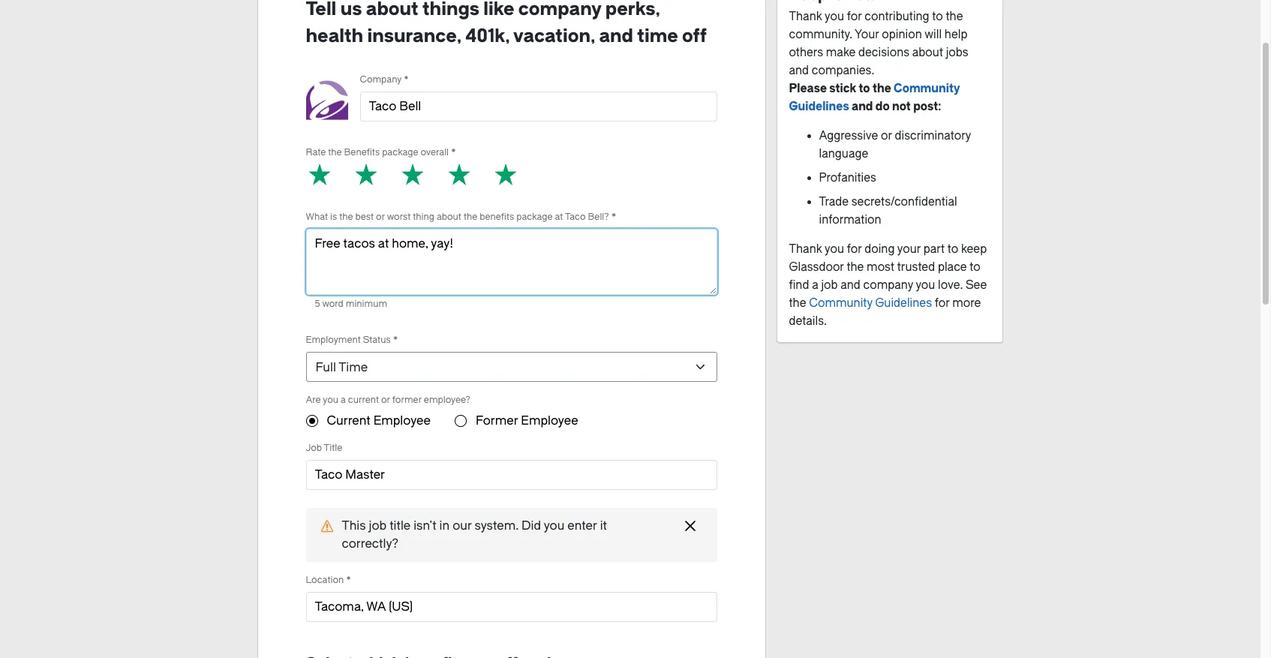 Task type: describe. For each thing, give the bounding box(es) containing it.
taco bell image
[[306, 80, 348, 122]]

system.
[[475, 519, 519, 533]]

you for are you a current or former employee?
[[323, 395, 339, 405]]

and left do
[[852, 100, 873, 113]]

former
[[392, 395, 422, 405]]

secrets/confidential
[[852, 195, 958, 209]]

0 vertical spatial package
[[382, 147, 419, 158]]

Location * field
[[315, 598, 708, 616]]

to inside the thank you for contributing to the community. your opinion will help others make decisions about jobs and companies.
[[933, 10, 943, 23]]

the inside the thank you for contributing to the community. your opinion will help others make decisions about jobs and companies.
[[946, 10, 964, 23]]

like
[[484, 0, 515, 20]]

minimum
[[346, 299, 387, 309]]

community for not
[[894, 82, 960, 95]]

decisions
[[859, 46, 910, 59]]

to right stick
[[859, 82, 871, 95]]

help
[[945, 28, 968, 41]]

community guidelines for the
[[789, 82, 960, 113]]

is
[[330, 212, 337, 222]]

it
[[600, 519, 607, 533]]

for inside for more details.
[[935, 297, 950, 310]]

word
[[322, 299, 344, 309]]

rate the benefits package overall *
[[306, 147, 456, 158]]

time
[[339, 360, 368, 375]]

and inside the thank you for contributing to the community. your opinion will help others make decisions about jobs and companies.
[[789, 64, 809, 77]]

to down 'keep'
[[970, 260, 981, 274]]

are
[[306, 395, 321, 405]]

see
[[966, 279, 987, 292]]

1 vertical spatial package
[[517, 212, 553, 222]]

community for details.
[[809, 297, 873, 310]]

status
[[363, 335, 391, 345]]

benefits
[[480, 212, 514, 222]]

health
[[306, 26, 363, 47]]

5
[[315, 299, 320, 309]]

* right bell? at left
[[612, 212, 617, 222]]

you for thank you for doing your part to keep glassdoor the most trusted place to find a job and company you love. see the
[[825, 242, 845, 256]]

employee for current employee
[[374, 414, 431, 428]]

part
[[924, 242, 945, 256]]

title
[[324, 443, 343, 453]]

companies.
[[812, 64, 875, 77]]

5 word minimum
[[315, 299, 387, 309]]

most
[[867, 260, 895, 274]]

Job Title field
[[315, 466, 708, 484]]

contributing
[[865, 10, 930, 23]]

isn't
[[414, 519, 437, 533]]

off
[[682, 26, 707, 47]]

thank for thank you for contributing to the community. your opinion will help others make decisions about jobs and companies.
[[789, 10, 823, 23]]

guidelines for for
[[876, 297, 932, 310]]

you down trusted
[[916, 279, 936, 292]]

place
[[938, 260, 967, 274]]

full time
[[316, 360, 368, 375]]

Company * field
[[369, 98, 708, 116]]

the right is on the left
[[339, 212, 353, 222]]

for for doing
[[847, 242, 862, 256]]

company inside thank you for doing your part to keep glassdoor the most trusted place to find a job and company you love. see the
[[864, 279, 914, 292]]

company *
[[360, 74, 409, 85]]

full
[[316, 360, 336, 375]]

do
[[876, 100, 890, 113]]

about inside the thank you for contributing to the community. your opinion will help others make decisions about jobs and companies.
[[913, 46, 944, 59]]

time
[[638, 26, 678, 47]]

stick
[[830, 82, 857, 95]]

* right company
[[404, 74, 409, 85]]

details.
[[789, 315, 827, 328]]

401k,
[[466, 26, 510, 47]]

community guidelines link for doing
[[809, 297, 932, 310]]

and do not post:
[[850, 100, 942, 113]]

for for contributing
[[847, 10, 862, 23]]

community.
[[789, 28, 853, 41]]

and inside thank you for doing your part to keep glassdoor the most trusted place to find a job and company you love. see the
[[841, 279, 861, 292]]

community guidelines link for the
[[789, 82, 960, 113]]

this job title isn't in our system. did you enter it correctly?
[[342, 519, 607, 551]]

thing
[[413, 212, 435, 222]]

insurance,
[[367, 26, 462, 47]]

job inside this job title isn't in our system. did you enter it correctly?
[[369, 519, 387, 533]]

worst
[[387, 212, 411, 222]]

employment
[[306, 335, 361, 345]]

thank you for doing your part to keep glassdoor the most trusted place to find a job and company you love. see the
[[789, 242, 987, 310]]

title
[[390, 519, 411, 533]]

make
[[826, 46, 856, 59]]

1 horizontal spatial about
[[437, 212, 462, 222]]

employment status  *
[[306, 335, 398, 345]]

thank for thank you for doing your part to keep glassdoor the most trusted place to find a job and company you love. see the
[[789, 242, 823, 256]]

our
[[453, 519, 472, 533]]

more
[[953, 297, 981, 310]]

us
[[341, 0, 362, 20]]

job title
[[306, 443, 343, 453]]

or inside aggressive or discriminatory language
[[881, 129, 892, 143]]



Task type: vqa. For each thing, say whether or not it's contained in the screenshot.
about to the middle
yes



Task type: locate. For each thing, give the bounding box(es) containing it.
former employee
[[476, 414, 578, 428]]

information
[[819, 213, 882, 227]]

none field for job title
[[306, 460, 717, 496]]

0 horizontal spatial package
[[382, 147, 419, 158]]

location *
[[306, 575, 351, 586]]

at
[[555, 212, 563, 222]]

please
[[789, 82, 827, 95]]

community inside community guidelines
[[894, 82, 960, 95]]

opinion
[[882, 28, 922, 41]]

love.
[[938, 279, 963, 292]]

2 vertical spatial for
[[935, 297, 950, 310]]

you up glassdoor
[[825, 242, 845, 256]]

and inside tell us about things like company perks, health insurance, 401k, vacation, and time off
[[599, 26, 634, 47]]

about down will
[[913, 46, 944, 59]]

thank you for contributing to the community. your opinion will help others make decisions about jobs and companies.
[[789, 10, 969, 77]]

or
[[881, 129, 892, 143], [376, 212, 385, 222], [381, 395, 390, 405]]

package left at
[[517, 212, 553, 222]]

for
[[847, 10, 862, 23], [847, 242, 862, 256], [935, 297, 950, 310]]

current
[[348, 395, 379, 405]]

the down find
[[789, 297, 807, 310]]

1 vertical spatial community guidelines link
[[809, 297, 932, 310]]

taco
[[565, 212, 586, 222]]

please stick to the
[[789, 82, 894, 95]]

job inside thank you for doing your part to keep glassdoor the most trusted place to find a job and company you love. see the
[[822, 279, 838, 292]]

trusted
[[898, 260, 936, 274]]

to up will
[[933, 10, 943, 23]]

employee for former employee
[[521, 414, 578, 428]]

package
[[382, 147, 419, 158], [517, 212, 553, 222]]

your
[[898, 242, 921, 256]]

the up help at the right top of the page
[[946, 10, 964, 23]]

company
[[360, 74, 402, 85]]

for inside thank you for doing your part to keep glassdoor the most trusted place to find a job and company you love. see the
[[847, 242, 862, 256]]

you inside the thank you for contributing to the community. your opinion will help others make decisions about jobs and companies.
[[825, 10, 845, 23]]

2 vertical spatial none field
[[306, 592, 717, 628]]

* right status
[[393, 335, 398, 345]]

are you a current or former employee?
[[306, 395, 471, 405]]

1 horizontal spatial guidelines
[[876, 297, 932, 310]]

employee right former on the left
[[521, 414, 578, 428]]

to
[[933, 10, 943, 23], [859, 82, 871, 95], [948, 242, 959, 256], [970, 260, 981, 274]]

0 vertical spatial company
[[519, 0, 602, 20]]

about up the insurance,
[[366, 0, 419, 20]]

correctly?
[[342, 537, 399, 551]]

none field for location *
[[306, 592, 717, 628]]

employee?
[[424, 395, 471, 405]]

community up post:
[[894, 82, 960, 95]]

0 horizontal spatial about
[[366, 0, 419, 20]]

1 vertical spatial community
[[809, 297, 873, 310]]

aggressive
[[819, 129, 879, 143]]

this
[[342, 519, 366, 533]]

jobs
[[946, 46, 969, 59]]

post:
[[914, 100, 942, 113]]

thank up community.
[[789, 10, 823, 23]]

or right best
[[376, 212, 385, 222]]

rate
[[306, 147, 326, 158]]

and
[[599, 26, 634, 47], [789, 64, 809, 77], [852, 100, 873, 113], [841, 279, 861, 292]]

1 employee from the left
[[374, 414, 431, 428]]

community up details.
[[809, 297, 873, 310]]

1 vertical spatial about
[[913, 46, 944, 59]]

1 vertical spatial for
[[847, 242, 862, 256]]

0 vertical spatial a
[[812, 279, 819, 292]]

not
[[893, 100, 911, 113]]

the right rate
[[328, 147, 342, 158]]

0 vertical spatial community guidelines link
[[789, 82, 960, 113]]

0 horizontal spatial community
[[809, 297, 873, 310]]

others
[[789, 46, 824, 59]]

1 vertical spatial community guidelines
[[809, 297, 932, 310]]

the left benefits
[[464, 212, 478, 222]]

0 vertical spatial community
[[894, 82, 960, 95]]

keep
[[962, 242, 987, 256]]

0 vertical spatial guidelines
[[789, 100, 850, 113]]

community guidelines
[[789, 82, 960, 113], [809, 297, 932, 310]]

overall
[[421, 147, 449, 158]]

and down the others
[[789, 64, 809, 77]]

will
[[925, 28, 942, 41]]

did
[[522, 519, 541, 533]]

vacation,
[[514, 26, 595, 47]]

glassdoor
[[789, 260, 844, 274]]

or for are you a current or former employee?
[[381, 395, 390, 405]]

doing
[[865, 242, 895, 256]]

company inside tell us about things like company perks, health insurance, 401k, vacation, and time off
[[519, 0, 602, 20]]

thank inside the thank you for contributing to the community. your opinion will help others make decisions about jobs and companies.
[[789, 10, 823, 23]]

about inside tell us about things like company perks, health insurance, 401k, vacation, and time off
[[366, 0, 419, 20]]

things
[[423, 0, 480, 20]]

for inside the thank you for contributing to the community. your opinion will help others make decisions about jobs and companies.
[[847, 10, 862, 23]]

and down glassdoor
[[841, 279, 861, 292]]

none field job title
[[306, 460, 717, 496]]

0 vertical spatial community guidelines
[[789, 82, 960, 113]]

1 horizontal spatial job
[[822, 279, 838, 292]]

what is the best or worst thing about the benefits package at taco bell? *
[[306, 212, 617, 222]]

a left current
[[341, 395, 346, 405]]

1 horizontal spatial community
[[894, 82, 960, 95]]

employee down former
[[374, 414, 431, 428]]

you
[[825, 10, 845, 23], [825, 242, 845, 256], [916, 279, 936, 292], [323, 395, 339, 405], [544, 519, 565, 533]]

2 vertical spatial about
[[437, 212, 462, 222]]

company down most
[[864, 279, 914, 292]]

0 horizontal spatial job
[[369, 519, 387, 533]]

company up vacation,
[[519, 0, 602, 20]]

What is the best or worst thing about the benefits package at Taco Bell? * text field
[[306, 229, 717, 295]]

or down do
[[881, 129, 892, 143]]

1 horizontal spatial package
[[517, 212, 553, 222]]

a inside thank you for doing your part to keep glassdoor the most trusted place to find a job and company you love. see the
[[812, 279, 819, 292]]

you up community.
[[825, 10, 845, 23]]

0 horizontal spatial employee
[[374, 414, 431, 428]]

None field
[[360, 92, 717, 128], [306, 460, 717, 496], [306, 592, 717, 628]]

tell
[[306, 0, 337, 20]]

1 vertical spatial none field
[[306, 460, 717, 496]]

none field company *
[[360, 92, 717, 128]]

2 vertical spatial or
[[381, 395, 390, 405]]

1 horizontal spatial a
[[812, 279, 819, 292]]

0 vertical spatial about
[[366, 0, 419, 20]]

2 employee from the left
[[521, 414, 578, 428]]

guidelines down please
[[789, 100, 850, 113]]

location
[[306, 575, 344, 586]]

discriminatory
[[895, 129, 972, 143]]

1 vertical spatial a
[[341, 395, 346, 405]]

1 horizontal spatial company
[[864, 279, 914, 292]]

benefits
[[344, 147, 380, 158]]

you right are at the left
[[323, 395, 339, 405]]

* right overall
[[451, 147, 456, 158]]

0 vertical spatial thank
[[789, 10, 823, 23]]

0 horizontal spatial guidelines
[[789, 100, 850, 113]]

job up correctly?
[[369, 519, 387, 533]]

0 vertical spatial for
[[847, 10, 862, 23]]

for left doing
[[847, 242, 862, 256]]

2 horizontal spatial about
[[913, 46, 944, 59]]

none field for company *
[[360, 92, 717, 128]]

guidelines down trusted
[[876, 297, 932, 310]]

trade secrets/confidential information
[[819, 195, 958, 227]]

* right location
[[346, 575, 351, 586]]

0 horizontal spatial company
[[519, 0, 602, 20]]

for down love.
[[935, 297, 950, 310]]

job
[[306, 443, 322, 453]]

former
[[476, 414, 518, 428]]

1 thank from the top
[[789, 10, 823, 23]]

what
[[306, 212, 328, 222]]

community guidelines for doing
[[809, 297, 932, 310]]

1 vertical spatial or
[[376, 212, 385, 222]]

0 vertical spatial or
[[881, 129, 892, 143]]

a
[[812, 279, 819, 292], [341, 395, 346, 405]]

find
[[789, 279, 810, 292]]

current employee
[[327, 414, 431, 428]]

1 vertical spatial company
[[864, 279, 914, 292]]

thank up glassdoor
[[789, 242, 823, 256]]

perks,
[[606, 0, 660, 20]]

for more details.
[[789, 297, 981, 328]]

tell us about things like company perks, health insurance, 401k, vacation, and time off
[[306, 0, 707, 47]]

job
[[822, 279, 838, 292], [369, 519, 387, 533]]

about right the thing
[[437, 212, 462, 222]]

none field 'location *'
[[306, 592, 717, 628]]

the left most
[[847, 260, 864, 274]]

enter
[[568, 519, 597, 533]]

2 thank from the top
[[789, 242, 823, 256]]

0 vertical spatial none field
[[360, 92, 717, 128]]

for up your
[[847, 10, 862, 23]]

a right find
[[812, 279, 819, 292]]

job down glassdoor
[[822, 279, 838, 292]]

in
[[440, 519, 450, 533]]

1 vertical spatial guidelines
[[876, 297, 932, 310]]

package left overall
[[382, 147, 419, 158]]

your
[[855, 28, 880, 41]]

0 vertical spatial job
[[822, 279, 838, 292]]

thank inside thank you for doing your part to keep glassdoor the most trusted place to find a job and company you love. see the
[[789, 242, 823, 256]]

community guidelines link
[[789, 82, 960, 113], [809, 297, 932, 310]]

best
[[355, 212, 374, 222]]

aggressive or discriminatory language
[[819, 129, 972, 161]]

you inside this job title isn't in our system. did you enter it correctly?
[[544, 519, 565, 533]]

1 vertical spatial job
[[369, 519, 387, 533]]

1 vertical spatial thank
[[789, 242, 823, 256]]

current
[[327, 414, 371, 428]]

guidelines for and
[[789, 100, 850, 113]]

to up the place
[[948, 242, 959, 256]]

0 horizontal spatial a
[[341, 395, 346, 405]]

profanities
[[819, 171, 877, 185]]

or left former
[[381, 395, 390, 405]]

you for thank you for contributing to the community. your opinion will help others make decisions about jobs and companies.
[[825, 10, 845, 23]]

you right did
[[544, 519, 565, 533]]

or for what is the best or worst thing about the benefits package at taco bell? *
[[376, 212, 385, 222]]

thank
[[789, 10, 823, 23], [789, 242, 823, 256]]

about
[[366, 0, 419, 20], [913, 46, 944, 59], [437, 212, 462, 222]]

language
[[819, 147, 869, 161]]

and down perks, on the top of the page
[[599, 26, 634, 47]]

the up do
[[873, 82, 892, 95]]

bell?
[[588, 212, 609, 222]]

1 horizontal spatial employee
[[521, 414, 578, 428]]

trade
[[819, 195, 849, 209]]



